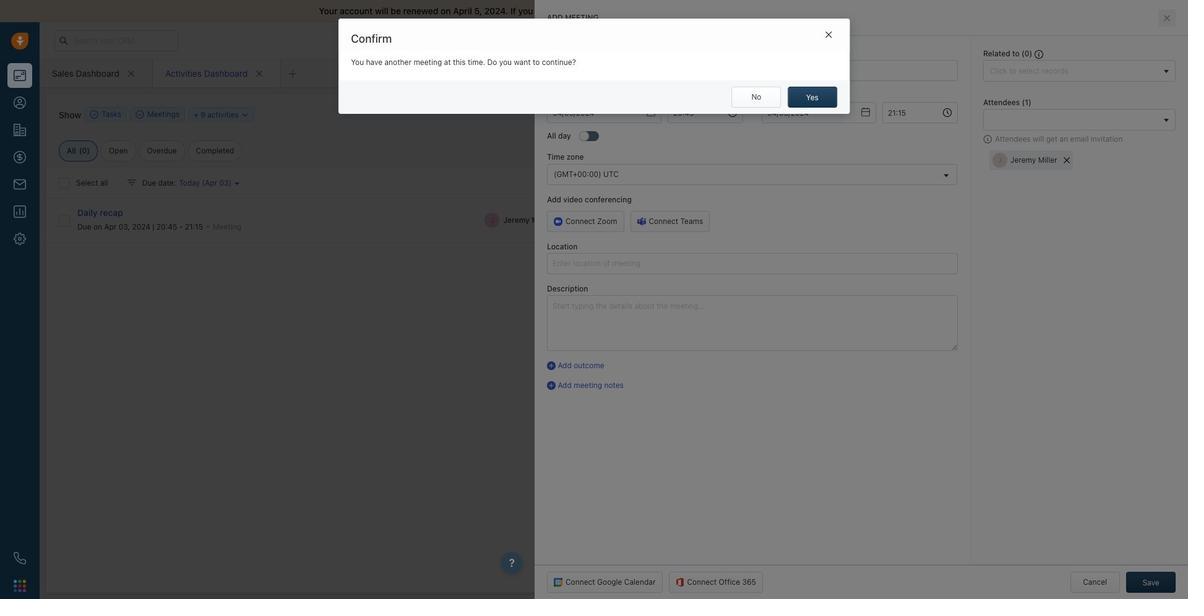 Task type: locate. For each thing, give the bounding box(es) containing it.
close image
[[1169, 7, 1176, 15]]

phone image
[[14, 552, 26, 565]]

Enter title of meeting text field
[[547, 60, 958, 81]]

tab panel
[[535, 0, 1188, 599]]

dialog
[[535, 0, 1188, 599], [339, 19, 850, 114]]

Enter location of meeting text field
[[547, 253, 958, 274]]

Start typing the details about the meeting... text field
[[547, 295, 958, 351]]

Search your CRM... text field
[[54, 30, 178, 51]]



Task type: describe. For each thing, give the bounding box(es) containing it.
down image
[[241, 110, 250, 119]]

freshworks switcher image
[[14, 580, 26, 592]]

phone element
[[7, 546, 32, 571]]

send email image
[[1073, 37, 1081, 45]]

Click to select records search field
[[987, 64, 1160, 77]]

what's new image
[[1100, 36, 1109, 44]]



Task type: vqa. For each thing, say whether or not it's contained in the screenshot.
Enter title of meeting 'text box'
yes



